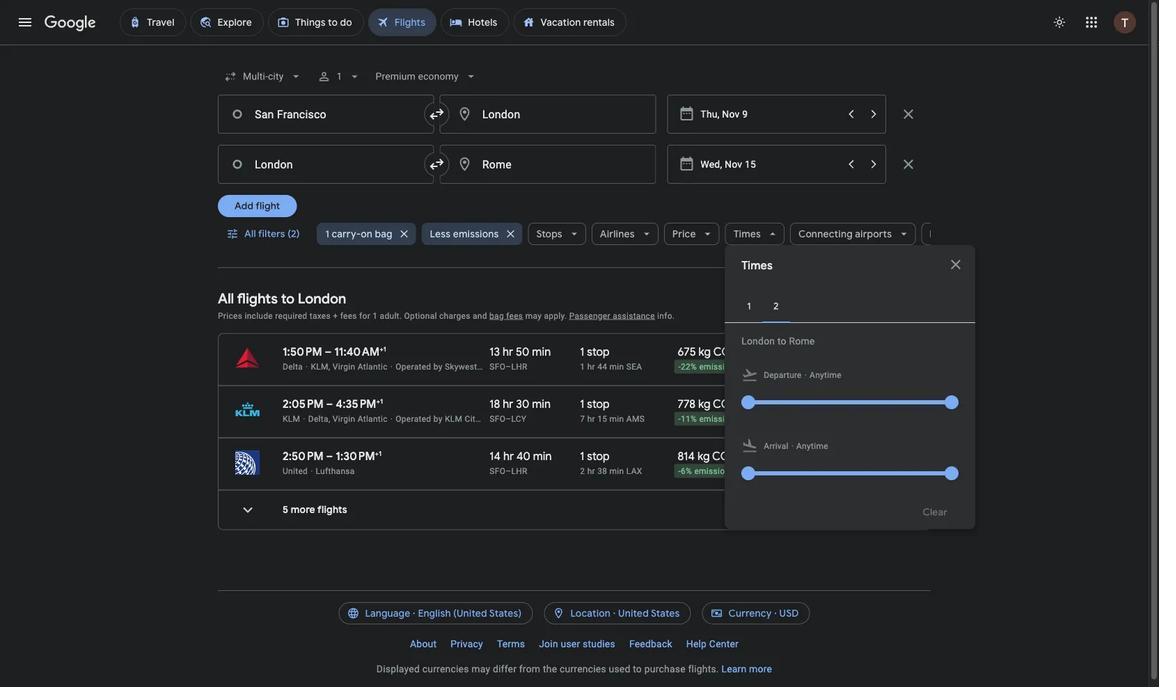 Task type: vqa. For each thing, say whether or not it's contained in the screenshot.
2:50 pm
yes



Task type: locate. For each thing, give the bounding box(es) containing it.
1 vertical spatial by
[[434, 414, 443, 424]]

add flight
[[235, 200, 280, 212]]

anytime
[[810, 371, 842, 380], [797, 442, 829, 451]]

1 horizontal spatial fees
[[506, 311, 523, 321]]

user
[[561, 638, 580, 650]]

2 vertical spatial trip
[[862, 467, 875, 477]]

- down 675
[[679, 362, 681, 372]]

all filters (2) button
[[218, 217, 311, 251]]

co up -6% emissions at the bottom right of page
[[712, 449, 730, 463]]

Departure time: 2:50 PM. text field
[[283, 449, 324, 463]]

all inside button
[[244, 228, 256, 240]]

2 vertical spatial co
[[712, 449, 730, 463]]

1 vertical spatial atlantic
[[358, 414, 388, 424]]

times down 'times' popup button on the top right
[[742, 259, 773, 273]]

operated left skywest
[[396, 362, 431, 372]]

klm left cityhopper
[[445, 414, 463, 424]]

united for united states
[[618, 607, 649, 620]]

1 virgin from the top
[[333, 362, 355, 372]]

currencies down "privacy" link
[[423, 663, 469, 675]]

2 stop from the top
[[587, 397, 610, 411]]

english (united states)
[[418, 607, 522, 620]]

lhr for 50
[[511, 362, 528, 372]]

filters
[[258, 228, 285, 240]]

1 operated from the top
[[396, 362, 431, 372]]

1 horizontal spatial  image
[[805, 368, 807, 382]]

2 vertical spatial 1 stop flight. element
[[580, 449, 610, 466]]

–
[[325, 345, 332, 359], [506, 362, 511, 372], [326, 397, 333, 411], [506, 414, 511, 424], [326, 449, 333, 463], [506, 466, 511, 476]]

0 horizontal spatial all
[[218, 290, 234, 307]]

delta down 13
[[499, 362, 519, 372]]

1 by from the top
[[434, 362, 443, 372]]

1 vertical spatial  image
[[391, 414, 393, 424]]

2 up -22% emissions
[[731, 349, 736, 361]]

0 vertical spatial -
[[679, 362, 681, 372]]

1 horizontal spatial currencies
[[560, 663, 606, 675]]

sfo down 13
[[490, 362, 506, 372]]

hr right 7
[[588, 414, 595, 424]]

trip up $1,703
[[862, 363, 875, 372]]

flights
[[237, 290, 278, 307], [318, 504, 347, 516]]

1 fees from the left
[[340, 311, 357, 321]]

stop up "15"
[[587, 397, 610, 411]]

3 sfo from the top
[[490, 466, 506, 476]]

None search field
[[218, 60, 994, 529]]

klm, virgin atlantic
[[311, 362, 388, 372]]

1 vertical spatial 1 stop flight. element
[[580, 397, 610, 413]]

flights up include
[[237, 290, 278, 307]]

0 horizontal spatial currencies
[[423, 663, 469, 675]]

1 vertical spatial -
[[679, 415, 681, 424]]

atlantic down arrival time: 11:40 am on  friday, november 10. text field
[[358, 362, 388, 372]]

1 sfo from the top
[[490, 362, 506, 372]]

1 vertical spatial entire trip
[[837, 467, 875, 477]]

about link
[[403, 633, 444, 655]]

1 1 stop flight. element from the top
[[580, 345, 610, 361]]

1 vertical spatial anytime
[[797, 442, 829, 451]]

2 delta from the left
[[499, 362, 519, 372]]

1 vertical spatial all
[[218, 290, 234, 307]]

1 vertical spatial 2
[[731, 401, 736, 413]]

fees right "and"
[[506, 311, 523, 321]]

klm
[[283, 414, 300, 424], [445, 414, 463, 424]]

sfo inside 18 hr 30 min sfo – lcy
[[490, 414, 506, 424]]

main menu image
[[17, 14, 33, 31]]

0 vertical spatial bag
[[375, 228, 392, 240]]

0 vertical spatial kg
[[699, 345, 711, 359]]

None text field
[[440, 95, 656, 134], [440, 145, 656, 184], [440, 95, 656, 134], [440, 145, 656, 184]]

sfo down 14
[[490, 466, 506, 476]]

trip for 814
[[862, 467, 875, 477]]

english
[[418, 607, 451, 620]]

virgin down "leaves san francisco international airport at 2:05 pm on thursday, november 9 and arrives at london city airport at 4:35 pm on friday, november 10." element
[[333, 414, 355, 424]]

to left rome
[[778, 335, 787, 347]]

2 - from the top
[[679, 415, 681, 424]]

anytime right arrival at the bottom of page
[[797, 442, 829, 451]]

emissions inside less emissions popup button
[[453, 228, 499, 240]]

1 vertical spatial co
[[713, 397, 731, 411]]

2 inside 1 stop 2 hr 38 min lax
[[580, 466, 585, 476]]

add flight button
[[218, 195, 297, 217]]

1 carry-on bag
[[325, 228, 392, 240]]

1 vertical spatial operated
[[396, 414, 431, 424]]

may left the "apply."
[[526, 311, 542, 321]]

0 vertical spatial united
[[283, 466, 308, 476]]

min inside 14 hr 40 min sfo – lhr
[[533, 449, 552, 463]]

 image right the 'departure'
[[805, 368, 807, 382]]

kg right 778
[[698, 397, 711, 411]]

london up taxes at the left top of the page
[[298, 290, 346, 307]]

2 virgin from the top
[[333, 414, 355, 424]]

united for united
[[283, 466, 308, 476]]

2 entire from the top
[[837, 415, 859, 424]]

1 stop 1 hr 44 min sea
[[580, 345, 642, 372]]

hr inside 1 stop 7 hr 15 min ams
[[588, 414, 595, 424]]

1 carry-on bag button
[[317, 217, 416, 251]]

operated right delta, virgin atlantic
[[396, 414, 431, 424]]

2 entire trip from the top
[[837, 467, 875, 477]]

kg inside 778 kg co 2 -11% emissions
[[698, 397, 711, 411]]

bag right "and"
[[490, 311, 504, 321]]

0 vertical spatial sfo
[[490, 362, 506, 372]]

stop for 13 hr 50 min
[[587, 345, 610, 359]]

close dialog image
[[948, 256, 965, 273]]

0 vertical spatial by
[[434, 362, 443, 372]]

2 vertical spatial -
[[679, 467, 681, 477]]

1 vertical spatial entire
[[837, 415, 859, 424]]

min inside 1 stop 2 hr 38 min lax
[[610, 466, 624, 476]]

0 horizontal spatial london
[[298, 290, 346, 307]]

1:50 pm
[[283, 345, 322, 359]]

co for 675 kg co 2
[[714, 345, 731, 359]]

operated
[[396, 362, 431, 372], [396, 414, 431, 424]]

anytime down rome
[[810, 371, 842, 380]]

2 vertical spatial 2
[[580, 466, 585, 476]]

trip down $1,703 text field
[[862, 415, 875, 424]]

entire trip
[[837, 363, 875, 372], [837, 467, 875, 477]]

- down 814
[[679, 467, 681, 477]]

join user studies
[[539, 638, 616, 650]]

1 horizontal spatial more
[[749, 663, 772, 675]]

- for 675
[[679, 362, 681, 372]]

price
[[672, 228, 696, 240]]

may
[[526, 311, 542, 321], [472, 663, 490, 675]]

1 klm from the left
[[283, 414, 300, 424]]

co right 778
[[713, 397, 731, 411]]

0 vertical spatial 1 stop flight. element
[[580, 345, 610, 361]]

entire up $1,703
[[837, 363, 859, 372]]

duration button
[[921, 217, 994, 251]]

0 vertical spatial times
[[733, 228, 761, 240]]

lhr down 50
[[511, 362, 528, 372]]

14
[[490, 449, 501, 463]]

0 horizontal spatial to
[[281, 290, 295, 307]]

 image
[[805, 368, 807, 382], [391, 414, 393, 424]]

0 vertical spatial entire
[[837, 363, 859, 372]]

united left states
[[618, 607, 649, 620]]

atlantic for 11:40 am
[[358, 362, 388, 372]]

0 vertical spatial may
[[526, 311, 542, 321]]

by left skywest
[[434, 362, 443, 372]]

2 vertical spatial sfo
[[490, 466, 506, 476]]

1 stop flight. element for 13 hr 50 min
[[580, 345, 610, 361]]

min right "30"
[[532, 397, 551, 411]]

hr left "44"
[[588, 362, 595, 372]]

min inside 18 hr 30 min sfo – lcy
[[532, 397, 551, 411]]

1 lhr from the top
[[511, 362, 528, 372]]

operated for 11:40 am
[[396, 362, 431, 372]]

1 trip from the top
[[862, 363, 875, 372]]

0 vertical spatial all
[[244, 228, 256, 240]]

virgin for 4:35 pm
[[333, 414, 355, 424]]

hr right 13
[[503, 345, 513, 359]]

none search field containing times
[[218, 60, 994, 529]]

0 horizontal spatial united
[[283, 466, 308, 476]]

1 horizontal spatial london
[[742, 335, 775, 347]]

1 vertical spatial kg
[[698, 397, 711, 411]]

trip inside $1,703 entire trip
[[862, 415, 875, 424]]

+
[[333, 311, 338, 321], [380, 345, 384, 353], [376, 397, 380, 406], [375, 449, 379, 458]]

entire down $1,703 text field
[[837, 415, 859, 424]]

london up the 'departure'
[[742, 335, 775, 347]]

fees left for
[[340, 311, 357, 321]]

+ down adult.
[[380, 345, 384, 353]]

kg up -6% emissions at the bottom right of page
[[698, 449, 710, 463]]

3 entire from the top
[[837, 467, 859, 477]]

5 more flights
[[283, 504, 347, 516]]

hr inside 14 hr 40 min sfo – lhr
[[503, 449, 514, 463]]

sfo inside 13 hr 50 min sfo – lhr
[[490, 362, 506, 372]]

Arrival time: 11:40 AM on  Friday, November 10. text field
[[334, 345, 386, 359]]

0 horizontal spatial delta
[[283, 362, 303, 372]]

all filters (2)
[[244, 228, 300, 240]]

hr inside 18 hr 30 min sfo – lcy
[[503, 397, 514, 411]]

connection
[[521, 362, 566, 372]]

min inside 1 stop 1 hr 44 min sea
[[610, 362, 624, 372]]

14 hr 40 min sfo – lhr
[[490, 449, 552, 476]]

0 horizontal spatial may
[[472, 663, 490, 675]]

0 vertical spatial atlantic
[[358, 362, 388, 372]]

2 vertical spatial stop
[[587, 449, 610, 463]]

1 vertical spatial more
[[749, 663, 772, 675]]

about
[[410, 638, 437, 650]]

emissions down 814 kg co on the right of page
[[695, 467, 735, 477]]

min right the 38
[[610, 466, 624, 476]]

lhr
[[511, 362, 528, 372], [511, 466, 528, 476]]

0 vertical spatial trip
[[862, 363, 875, 372]]

dba
[[480, 362, 496, 372]]

1 vertical spatial bag
[[490, 311, 504, 321]]

2 1 stop flight. element from the top
[[580, 397, 610, 413]]

kg up -22% emissions
[[699, 345, 711, 359]]

1 stop from the top
[[587, 345, 610, 359]]

may left differ
[[472, 663, 490, 675]]

0 horizontal spatial klm
[[283, 414, 300, 424]]

taxes
[[310, 311, 331, 321]]

2 atlantic from the top
[[358, 414, 388, 424]]

min inside 1 stop 7 hr 15 min ams
[[610, 414, 624, 424]]

3 stop from the top
[[587, 449, 610, 463]]

1 entire from the top
[[837, 363, 859, 372]]

adult.
[[380, 311, 402, 321]]

atlantic down arrival time: 4:35 pm on  friday, november 10. text box
[[358, 414, 388, 424]]

0 vertical spatial  image
[[805, 368, 807, 382]]

co for 814 kg co
[[712, 449, 730, 463]]

stop up the 38
[[587, 449, 610, 463]]

trip down $1,703 entire trip at the right bottom
[[862, 467, 875, 477]]

 image for departure
[[805, 368, 807, 382]]

delta down the 1:50 pm in the bottom of the page
[[283, 362, 303, 372]]

more right 5
[[291, 504, 315, 516]]

include
[[245, 311, 273, 321]]

remove flight from san francisco to london on thu, nov 9 image
[[901, 106, 917, 123]]

- for 814
[[679, 467, 681, 477]]

0 vertical spatial co
[[714, 345, 731, 359]]

0 vertical spatial 2
[[731, 349, 736, 361]]

airports
[[855, 228, 892, 240]]

2 sfo from the top
[[490, 414, 506, 424]]

co inside 778 kg co 2 -11% emissions
[[713, 397, 731, 411]]

3 - from the top
[[679, 467, 681, 477]]

lhr inside 14 hr 40 min sfo – lhr
[[511, 466, 528, 476]]

kg inside 675 kg co 2
[[699, 345, 711, 359]]

emissions down 675 kg co 2
[[700, 362, 740, 372]]

emissions right '11%'
[[700, 415, 740, 424]]

0 horizontal spatial flights
[[237, 290, 278, 307]]

optional
[[404, 311, 437, 321]]

airlines
[[600, 228, 635, 240]]

1 horizontal spatial delta
[[499, 362, 519, 372]]

0 vertical spatial entire trip
[[837, 363, 875, 372]]

min right "15"
[[610, 414, 624, 424]]

3 trip from the top
[[862, 467, 875, 477]]

 image
[[391, 362, 393, 372]]

None text field
[[218, 95, 434, 134], [218, 145, 434, 184], [218, 95, 434, 134], [218, 145, 434, 184]]

hr
[[503, 345, 513, 359], [588, 362, 595, 372], [503, 397, 514, 411], [588, 414, 595, 424], [503, 449, 514, 463], [588, 466, 595, 476]]

entire trip down $1,703 entire trip at the right bottom
[[837, 467, 875, 477]]

2 klm from the left
[[445, 414, 463, 424]]

total duration 18 hr 30 min. element
[[490, 397, 580, 413]]

1 horizontal spatial klm
[[445, 414, 463, 424]]

1 inside "2:50 pm – 1:30 pm + 1"
[[379, 449, 382, 458]]

all left filters
[[244, 228, 256, 240]]

– inside 13 hr 50 min sfo – lhr
[[506, 362, 511, 372]]

entire down $1,703 entire trip at the right bottom
[[837, 467, 859, 477]]

more right learn in the right bottom of the page
[[749, 663, 772, 675]]

center
[[710, 638, 739, 650]]

2 inside 675 kg co 2
[[731, 349, 736, 361]]

stop for 18 hr 30 min
[[587, 397, 610, 411]]

2 vertical spatial kg
[[698, 449, 710, 463]]

terms link
[[490, 633, 532, 655]]

1 vertical spatial may
[[472, 663, 490, 675]]

0 horizontal spatial fees
[[340, 311, 357, 321]]

min right the 40
[[533, 449, 552, 463]]

+ inside "2:50 pm – 1:30 pm + 1"
[[375, 449, 379, 458]]

virgin
[[333, 362, 355, 372], [333, 414, 355, 424]]

2 horizontal spatial to
[[778, 335, 787, 347]]

1 atlantic from the top
[[358, 362, 388, 372]]

hr right 18
[[503, 397, 514, 411]]

2 trip from the top
[[862, 415, 875, 424]]

2 right 778
[[731, 401, 736, 413]]

1 vertical spatial trip
[[862, 415, 875, 424]]

sfo for 18
[[490, 414, 506, 424]]

times inside popup button
[[733, 228, 761, 240]]

1 vertical spatial stop
[[587, 397, 610, 411]]

0 horizontal spatial more
[[291, 504, 315, 516]]

times right price popup button
[[733, 228, 761, 240]]

1 stop flight. element up "44"
[[580, 345, 610, 361]]

stop
[[587, 345, 610, 359], [587, 397, 610, 411], [587, 449, 610, 463]]

stop inside 1 stop 7 hr 15 min ams
[[587, 397, 610, 411]]

0 horizontal spatial bag
[[375, 228, 392, 240]]

swap origin and destination. image
[[429, 106, 445, 123]]

1 vertical spatial sfo
[[490, 414, 506, 424]]

1:50 pm – 11:40 am + 1
[[283, 345, 386, 359]]

1 vertical spatial flights
[[318, 504, 347, 516]]

required
[[275, 311, 307, 321]]

emissions inside 778 kg co 2 -11% emissions
[[700, 415, 740, 424]]

778
[[678, 397, 696, 411]]

1 horizontal spatial bag
[[490, 311, 504, 321]]

all
[[244, 228, 256, 240], [218, 290, 234, 307]]

stop inside 1 stop 1 hr 44 min sea
[[587, 345, 610, 359]]

entire for 814
[[837, 467, 859, 477]]

united down 2:50 pm on the left bottom
[[283, 466, 308, 476]]

to up required
[[281, 290, 295, 307]]

connecting
[[799, 228, 853, 240]]

1 inside 1:50 pm – 11:40 am + 1
[[384, 345, 386, 353]]

virgin down leaves san francisco international airport at 1:50 pm on thursday, november 9 and arrives at heathrow airport at 11:40 am on friday, november 10. element
[[333, 362, 355, 372]]

- down 778
[[679, 415, 681, 424]]

connecting airports
[[799, 228, 892, 240]]

1 horizontal spatial united
[[618, 607, 649, 620]]

0 vertical spatial virgin
[[333, 362, 355, 372]]

sort by:
[[873, 309, 909, 322]]

- inside 778 kg co 2 -11% emissions
[[679, 415, 681, 424]]

0 vertical spatial anytime
[[810, 371, 842, 380]]

united
[[283, 466, 308, 476], [618, 607, 649, 620]]

(united
[[453, 607, 487, 620]]

to right the used
[[633, 663, 642, 675]]

flights down lufthansa
[[318, 504, 347, 516]]

0 horizontal spatial  image
[[391, 414, 393, 424]]

lhr down the 40
[[511, 466, 528, 476]]

entire trip up $1,703
[[837, 363, 875, 372]]

terms
[[497, 638, 525, 650]]

hr right 14
[[503, 449, 514, 463]]

co for 778 kg co 2 -11% emissions
[[713, 397, 731, 411]]

co inside 675 kg co 2
[[714, 345, 731, 359]]

hr inside 13 hr 50 min sfo – lhr
[[503, 345, 513, 359]]

1 stop flight. element for 14 hr 40 min
[[580, 449, 610, 466]]

2 vertical spatial entire
[[837, 467, 859, 477]]

+ inside 2:05 pm – 4:35 pm + 1
[[376, 397, 380, 406]]

bag inside popup button
[[375, 228, 392, 240]]

total duration 13 hr 50 min. element
[[490, 345, 580, 361]]

stop up "44"
[[587, 345, 610, 359]]

hr inside 1 stop 2 hr 38 min lax
[[588, 466, 595, 476]]

by:
[[895, 309, 909, 322]]

atlantic
[[358, 362, 388, 372], [358, 414, 388, 424]]

co up -22% emissions
[[714, 345, 731, 359]]

1 horizontal spatial flights
[[318, 504, 347, 516]]

2 lhr from the top
[[511, 466, 528, 476]]

2 by from the top
[[434, 414, 443, 424]]

4:35 pm
[[336, 397, 376, 411]]

1 horizontal spatial all
[[244, 228, 256, 240]]

1 vertical spatial virgin
[[333, 414, 355, 424]]

2 vertical spatial to
[[633, 663, 642, 675]]

1 stop 2 hr 38 min lax
[[580, 449, 643, 476]]

co
[[714, 345, 731, 359], [713, 397, 731, 411], [712, 449, 730, 463]]

0 vertical spatial to
[[281, 290, 295, 307]]

emissions right "less"
[[453, 228, 499, 240]]

bag right on
[[375, 228, 392, 240]]

1 vertical spatial united
[[618, 607, 649, 620]]

1 stop flight. element up "15"
[[580, 397, 610, 413]]

entire inside $1,703 entire trip
[[837, 415, 859, 424]]

+ up delta, virgin atlantic
[[376, 397, 380, 406]]

1 vertical spatial lhr
[[511, 466, 528, 476]]

Departure time: 1:50 PM. text field
[[283, 345, 322, 359]]

0 vertical spatial lhr
[[511, 362, 528, 372]]

2 left the 38
[[580, 466, 585, 476]]

0 vertical spatial stop
[[587, 345, 610, 359]]

None field
[[218, 64, 309, 89], [370, 64, 484, 89], [218, 64, 309, 89], [370, 64, 484, 89]]

3 1 stop flight. element from the top
[[580, 449, 610, 466]]

0 vertical spatial operated
[[396, 362, 431, 372]]

klm down "2:05 pm"
[[283, 414, 300, 424]]

+ inside 1:50 pm – 11:40 am + 1
[[380, 345, 384, 353]]

1 entire trip from the top
[[837, 363, 875, 372]]

1 - from the top
[[679, 362, 681, 372]]

min right "44"
[[610, 362, 624, 372]]

sfo down 18
[[490, 414, 506, 424]]

lhr inside 13 hr 50 min sfo – lhr
[[511, 362, 528, 372]]

1 stop flight. element
[[580, 345, 610, 361], [580, 397, 610, 413], [580, 449, 610, 466]]

0 vertical spatial flights
[[237, 290, 278, 307]]

min up connection
[[532, 345, 551, 359]]

1 vertical spatial to
[[778, 335, 787, 347]]

kg
[[699, 345, 711, 359], [698, 397, 711, 411], [698, 449, 710, 463]]

2 inside 778 kg co 2 -11% emissions
[[731, 401, 736, 413]]

Arrival time: 4:35 PM on  Friday, November 10. text field
[[336, 397, 383, 411]]

2 for 778
[[731, 401, 736, 413]]

passenger assistance button
[[569, 311, 655, 321]]

add
[[235, 200, 254, 212]]

2 operated from the top
[[396, 414, 431, 424]]

hr left the 38
[[588, 466, 595, 476]]

+ down delta, virgin atlantic
[[375, 449, 379, 458]]

stop inside 1 stop 2 hr 38 min lax
[[587, 449, 610, 463]]

by left cityhopper
[[434, 414, 443, 424]]

1 stop flight. element up the 38
[[580, 449, 610, 466]]

currencies down join user studies "link" at bottom
[[560, 663, 606, 675]]

sfo inside 14 hr 40 min sfo – lhr
[[490, 466, 506, 476]]

-
[[679, 362, 681, 372], [679, 415, 681, 424], [679, 467, 681, 477]]

all up prices
[[218, 290, 234, 307]]

entire
[[837, 363, 859, 372], [837, 415, 859, 424], [837, 467, 859, 477]]

$1,703
[[841, 397, 875, 411]]

 image right delta, virgin atlantic
[[391, 414, 393, 424]]

trip
[[862, 363, 875, 372], [862, 415, 875, 424], [862, 467, 875, 477]]

total duration 14 hr 40 min. element
[[490, 449, 580, 466]]



Task type: describe. For each thing, give the bounding box(es) containing it.
all flights to london
[[218, 290, 346, 307]]

arrival
[[764, 442, 789, 451]]

change appearance image
[[1043, 6, 1077, 39]]

remove flight from london to rome on wed, nov 15 image
[[901, 156, 917, 173]]

1703 US dollars text field
[[841, 397, 875, 411]]

times button
[[725, 217, 785, 251]]

less
[[430, 228, 450, 240]]

learn
[[722, 663, 747, 675]]

prices
[[218, 311, 242, 321]]

virgin for 11:40 am
[[333, 362, 355, 372]]

feedback
[[630, 638, 673, 650]]

-22% emissions
[[679, 362, 740, 372]]

less emissions button
[[421, 217, 522, 251]]

1 button
[[312, 60, 367, 93]]

1 currencies from the left
[[423, 663, 469, 675]]

cityhopper
[[465, 414, 507, 424]]

entire for 675
[[837, 363, 859, 372]]

2:50 pm – 1:30 pm + 1
[[283, 449, 382, 463]]

on
[[361, 228, 372, 240]]

18
[[490, 397, 500, 411]]

leaves san francisco international airport at 2:05 pm on thursday, november 9 and arrives at london city airport at 4:35 pm on friday, november 10. element
[[283, 397, 383, 411]]

displayed
[[377, 663, 420, 675]]

to inside search box
[[778, 335, 787, 347]]

1 vertical spatial london
[[742, 335, 775, 347]]

layover (1 of 1) is a 2 hr 38 min layover at los angeles international airport in los angeles. element
[[580, 466, 671, 477]]

22%
[[681, 362, 697, 372]]

assistance
[[613, 311, 655, 321]]

sfo for 14
[[490, 466, 506, 476]]

2 fees from the left
[[506, 311, 523, 321]]

Departure time: 2:05 PM. text field
[[283, 397, 324, 411]]

from
[[519, 663, 541, 675]]

states
[[651, 607, 680, 620]]

ams
[[627, 414, 645, 424]]

atlantic for 4:35 pm
[[358, 414, 388, 424]]

states)
[[489, 607, 522, 620]]

departure
[[764, 371, 802, 380]]

– inside 14 hr 40 min sfo – lhr
[[506, 466, 511, 476]]

0 vertical spatial more
[[291, 504, 315, 516]]

by for 18
[[434, 414, 443, 424]]

passenger
[[569, 311, 611, 321]]

1 inside 2:05 pm – 4:35 pm + 1
[[380, 397, 383, 406]]

814 kg co
[[678, 449, 730, 463]]

connecting airports button
[[790, 217, 916, 251]]

1 horizontal spatial may
[[526, 311, 542, 321]]

Arrival time: 1:30 PM on  Friday, November 10. text field
[[336, 449, 382, 463]]

Departure text field
[[701, 95, 839, 133]]

– inside 18 hr 30 min sfo – lcy
[[506, 414, 511, 424]]

hr inside 1 stop 1 hr 44 min sea
[[588, 362, 595, 372]]

18 hr 30 min sfo – lcy
[[490, 397, 551, 424]]

usd
[[780, 607, 799, 620]]

44
[[598, 362, 607, 372]]

flight
[[256, 200, 280, 212]]

stop for 14 hr 40 min
[[587, 449, 610, 463]]

2 currencies from the left
[[560, 663, 606, 675]]

differ
[[493, 663, 517, 675]]

13
[[490, 345, 500, 359]]

leaves san francisco international airport at 2:50 pm on thursday, november 9 and arrives at heathrow airport at 1:30 pm on friday, november 10. element
[[283, 449, 382, 463]]

1 stop flight. element for 18 hr 30 min
[[580, 397, 610, 413]]

less emissions
[[430, 228, 499, 240]]

help
[[686, 638, 707, 650]]

airlines button
[[591, 217, 658, 251]]

london to rome
[[742, 335, 815, 347]]

lufthansa
[[316, 466, 355, 476]]

+ right taxes at the left top of the page
[[333, 311, 338, 321]]

layover (1 of 1) is a 7 hr 15 min layover at amsterdam airport schiphol in amsterdam. element
[[580, 413, 671, 424]]

prices include required taxes + fees for 1 adult. optional charges and bag fees may apply. passenger assistance
[[218, 311, 655, 321]]

Departure text field
[[701, 146, 839, 183]]

1 inside 1 stop 2 hr 38 min lax
[[580, 449, 585, 463]]

7
[[580, 414, 585, 424]]

675
[[678, 345, 696, 359]]

2:05 pm – 4:35 pm + 1
[[283, 397, 383, 411]]

sfo for 13
[[490, 362, 506, 372]]

stops button
[[528, 217, 586, 251]]

currency
[[729, 607, 772, 620]]

privacy link
[[444, 633, 490, 655]]

40
[[517, 449, 531, 463]]

and
[[473, 311, 487, 321]]

stops
[[536, 228, 562, 240]]

entire trip for 675
[[837, 363, 875, 372]]

by for 13
[[434, 362, 443, 372]]

2 for 675
[[731, 349, 736, 361]]

layover (1 of 1) is a 1 hr 44 min layover at seattle-tacoma international airport in seattle. element
[[580, 361, 671, 372]]

6%
[[681, 467, 692, 477]]

2:50 pm
[[283, 449, 324, 463]]

+ for 4:35 pm
[[376, 397, 380, 406]]

carry-
[[331, 228, 361, 240]]

bag fees button
[[490, 311, 523, 321]]

operated by skywest dba delta connection
[[396, 362, 566, 372]]

loading results progress bar
[[0, 45, 1149, 47]]

-6% emissions
[[679, 467, 735, 477]]

trip for 675
[[862, 363, 875, 372]]

kg for 814
[[698, 449, 710, 463]]

778 kg co 2 -11% emissions
[[678, 397, 740, 424]]

5 more flights image
[[231, 493, 265, 527]]

38
[[598, 466, 607, 476]]

1 delta from the left
[[283, 362, 303, 372]]

1 vertical spatial times
[[742, 259, 773, 273]]

+ for 1:30 pm
[[375, 449, 379, 458]]

flights.
[[688, 663, 719, 675]]

1 inside popup button
[[325, 228, 329, 240]]

$1,703 entire trip
[[837, 397, 875, 424]]

operated for 4:35 pm
[[396, 414, 431, 424]]

leaves san francisco international airport at 1:50 pm on thursday, november 9 and arrives at heathrow airport at 11:40 am on friday, november 10. element
[[283, 345, 386, 359]]

all for all filters (2)
[[244, 228, 256, 240]]

 image for delta, virgin atlantic
[[391, 414, 393, 424]]

used
[[609, 663, 631, 675]]

delta, virgin atlantic
[[308, 414, 388, 424]]

lcy
[[511, 414, 527, 424]]

+ for 11:40 am
[[380, 345, 384, 353]]

675 kg co 2
[[678, 345, 736, 361]]

kg for 675
[[699, 345, 711, 359]]

privacy
[[451, 638, 483, 650]]

all for all flights to london
[[218, 290, 234, 307]]

join
[[539, 638, 558, 650]]

min inside 13 hr 50 min sfo – lhr
[[532, 345, 551, 359]]

klm,
[[311, 362, 330, 372]]

5
[[283, 504, 289, 516]]

entire trip for 814
[[837, 467, 875, 477]]

1 stop 7 hr 15 min ams
[[580, 397, 645, 424]]

learn more link
[[722, 663, 772, 675]]

50
[[516, 345, 530, 359]]

lhr for 40
[[511, 466, 528, 476]]

swap origin and destination. image
[[429, 156, 445, 173]]

1 horizontal spatial to
[[633, 663, 642, 675]]

2:05 pm
[[283, 397, 324, 411]]

for
[[359, 311, 371, 321]]

1 inside popup button
[[337, 71, 342, 82]]

1 inside 1 stop 7 hr 15 min ams
[[580, 397, 585, 411]]

0 vertical spatial london
[[298, 290, 346, 307]]

apply.
[[544, 311, 567, 321]]

11%
[[681, 415, 697, 424]]

the
[[543, 663, 557, 675]]

sea
[[627, 362, 642, 372]]

join user studies link
[[532, 633, 623, 655]]

studies
[[583, 638, 616, 650]]

location
[[571, 607, 611, 620]]

kg for 778
[[698, 397, 711, 411]]



